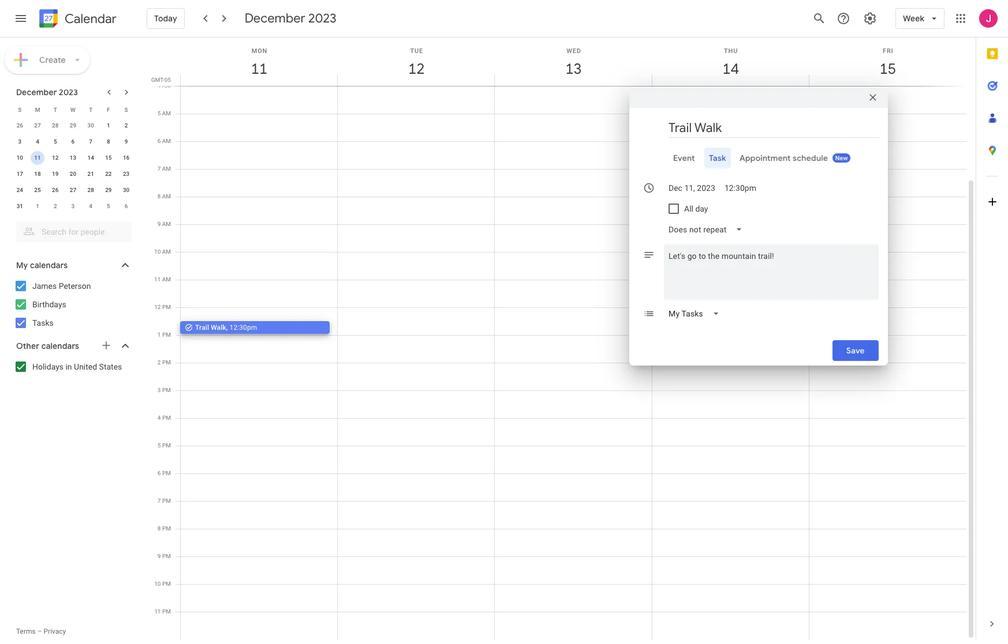 Task type: vqa. For each thing, say whether or not it's contained in the screenshot.
the November 9 element
no



Task type: locate. For each thing, give the bounding box(es) containing it.
10
[[17, 155, 23, 161], [154, 249, 161, 255], [154, 581, 161, 588]]

1 horizontal spatial december
[[245, 10, 305, 27]]

calendars up in on the bottom left
[[41, 341, 79, 352]]

7 row from the top
[[11, 199, 135, 215]]

1 vertical spatial 29
[[105, 187, 112, 193]]

29 down w at the left
[[70, 122, 76, 129]]

2 row from the top
[[11, 118, 135, 134]]

14 link
[[718, 56, 744, 83]]

0 horizontal spatial 15
[[105, 155, 112, 161]]

6 pm
[[158, 471, 171, 477]]

0 horizontal spatial 29
[[70, 122, 76, 129]]

pm for 11 pm
[[162, 609, 171, 615]]

0 horizontal spatial 30
[[87, 122, 94, 129]]

row
[[11, 102, 135, 118], [11, 118, 135, 134], [11, 134, 135, 150], [11, 150, 135, 166], [11, 166, 135, 182], [11, 182, 135, 199], [11, 199, 135, 215]]

11 cell
[[29, 150, 46, 166]]

gmt-05
[[151, 77, 171, 83]]

4 down the 28 element
[[89, 203, 92, 210]]

2 s from the left
[[124, 107, 128, 113]]

Search for people text field
[[23, 222, 125, 243]]

14 up '21'
[[87, 155, 94, 161]]

december 2023 grid
[[11, 102, 135, 215]]

am up 6 am
[[162, 110, 171, 117]]

0 horizontal spatial 3
[[18, 139, 21, 145]]

1 vertical spatial 10
[[154, 249, 161, 255]]

9 up 10 pm
[[158, 554, 161, 560]]

pm for 1 pm
[[162, 332, 171, 338]]

5 pm from the top
[[162, 415, 171, 421]]

3 down 2 pm
[[158, 387, 161, 394]]

7 for 7 am
[[157, 166, 161, 172]]

row containing 10
[[11, 150, 135, 166]]

november 30 element
[[84, 119, 98, 133]]

pm up 1 pm
[[162, 304, 171, 311]]

None search field
[[0, 217, 143, 243]]

28 down 21 element
[[87, 187, 94, 193]]

13 up "20"
[[70, 155, 76, 161]]

15 element
[[102, 151, 115, 165]]

6
[[157, 138, 161, 144], [71, 139, 75, 145], [125, 203, 128, 210], [158, 471, 161, 477]]

tab list
[[976, 38, 1008, 609], [639, 148, 879, 168]]

4
[[157, 83, 161, 89], [36, 139, 39, 145], [89, 203, 92, 210], [158, 415, 161, 421]]

1 vertical spatial 12
[[52, 155, 59, 161]]

9 pm from the top
[[162, 526, 171, 532]]

29 for november 29 element
[[70, 122, 76, 129]]

row up 27 element
[[11, 166, 135, 182]]

14 down thu
[[722, 59, 738, 79]]

3
[[18, 139, 21, 145], [71, 203, 75, 210], [158, 387, 161, 394]]

1 horizontal spatial december 2023
[[245, 10, 336, 27]]

november 27 element
[[31, 119, 44, 133]]

2 vertical spatial 2
[[158, 360, 161, 366]]

15 inside row
[[105, 155, 112, 161]]

4 for january 4 element
[[89, 203, 92, 210]]

0 horizontal spatial 26
[[17, 122, 23, 129]]

pm for 9 pm
[[162, 554, 171, 560]]

26
[[17, 122, 23, 129], [52, 187, 59, 193]]

t up the november 30 element
[[89, 107, 92, 113]]

pm for 3 pm
[[162, 387, 171, 394]]

15 column header
[[809, 38, 967, 86]]

14 element
[[84, 151, 98, 165]]

6 row from the top
[[11, 182, 135, 199]]

13 element
[[66, 151, 80, 165]]

5 up the 6 pm
[[158, 443, 161, 449]]

1 down the 25 element
[[36, 203, 39, 210]]

row containing 3
[[11, 134, 135, 150]]

pm up 2 pm
[[162, 332, 171, 338]]

11 down 10 am
[[154, 277, 161, 283]]

appointment
[[740, 153, 791, 163]]

0 vertical spatial 9
[[125, 139, 128, 145]]

1 vertical spatial 26
[[52, 187, 59, 193]]

27 down 'm'
[[34, 122, 41, 129]]

tasks
[[32, 319, 54, 328]]

05
[[164, 77, 171, 83]]

december 2023
[[245, 10, 336, 27], [16, 87, 78, 98]]

0 vertical spatial calendars
[[30, 260, 68, 271]]

2 for january 2 element
[[54, 203, 57, 210]]

31 element
[[13, 200, 27, 214]]

5
[[157, 110, 161, 117], [54, 139, 57, 145], [107, 203, 110, 210], [158, 443, 161, 449]]

2 vertical spatial 9
[[158, 554, 161, 560]]

29 for 29 element
[[105, 187, 112, 193]]

2 horizontal spatial 3
[[158, 387, 161, 394]]

0 horizontal spatial 12
[[52, 155, 59, 161]]

pm up 8 pm
[[162, 498, 171, 505]]

1 vertical spatial 30
[[123, 187, 130, 193]]

2 horizontal spatial 12
[[407, 59, 424, 79]]

1 horizontal spatial 28
[[87, 187, 94, 193]]

january 2 element
[[48, 200, 62, 214]]

6 pm from the top
[[162, 443, 171, 449]]

2 horizontal spatial 2
[[158, 360, 161, 366]]

7 pm from the top
[[162, 471, 171, 477]]

2 horizontal spatial 1
[[158, 332, 161, 338]]

6 am from the top
[[162, 221, 171, 227]]

pm up the 6 pm
[[162, 443, 171, 449]]

7 am from the top
[[162, 249, 171, 255]]

pm
[[162, 304, 171, 311], [162, 332, 171, 338], [162, 360, 171, 366], [162, 387, 171, 394], [162, 415, 171, 421], [162, 443, 171, 449], [162, 471, 171, 477], [162, 498, 171, 505], [162, 526, 171, 532], [162, 554, 171, 560], [162, 581, 171, 588], [162, 609, 171, 615]]

pm for 10 pm
[[162, 581, 171, 588]]

pm down 2 pm
[[162, 387, 171, 394]]

1 horizontal spatial s
[[124, 107, 128, 113]]

4 am from the top
[[162, 166, 171, 172]]

4 left 05
[[157, 83, 161, 89]]

mon 11
[[250, 47, 267, 79]]

7 up 8 pm
[[158, 498, 161, 505]]

30 right november 29 element
[[87, 122, 94, 129]]

1 horizontal spatial 27
[[70, 187, 76, 193]]

5 am from the top
[[162, 193, 171, 200]]

5 am
[[157, 110, 171, 117]]

december 2023 up 'm'
[[16, 87, 78, 98]]

pm down 10 pm
[[162, 609, 171, 615]]

1 vertical spatial 27
[[70, 187, 76, 193]]

8 up 9 am
[[157, 193, 161, 200]]

today button
[[147, 5, 185, 32]]

0 vertical spatial 14
[[722, 59, 738, 79]]

1 vertical spatial calendars
[[41, 341, 79, 352]]

1 horizontal spatial 2
[[125, 122, 128, 129]]

12 pm from the top
[[162, 609, 171, 615]]

row down 27 element
[[11, 199, 135, 215]]

2 vertical spatial 1
[[158, 332, 161, 338]]

my calendars button
[[2, 256, 143, 275]]

1 vertical spatial 14
[[87, 155, 94, 161]]

16 element
[[119, 151, 133, 165]]

1 am from the top
[[162, 83, 171, 89]]

s right the f
[[124, 107, 128, 113]]

11 pm from the top
[[162, 581, 171, 588]]

2 am from the top
[[162, 110, 171, 117]]

1 horizontal spatial 3
[[71, 203, 75, 210]]

15 down "fri"
[[879, 59, 895, 79]]

0 vertical spatial 2023
[[308, 10, 336, 27]]

task button
[[704, 148, 731, 168]]

6 down 5 am
[[157, 138, 161, 144]]

december up 'm'
[[16, 87, 57, 98]]

am up the 12 pm
[[162, 277, 171, 283]]

11 column header
[[180, 38, 338, 86]]

10 element
[[13, 151, 27, 165]]

0 vertical spatial 12
[[407, 59, 424, 79]]

2 vertical spatial 10
[[154, 581, 161, 588]]

8 up 15 element on the top left of page
[[107, 139, 110, 145]]

am down 9 am
[[162, 249, 171, 255]]

29 inside 29 element
[[105, 187, 112, 193]]

4 row from the top
[[11, 150, 135, 166]]

january 5 element
[[102, 200, 115, 214]]

0 horizontal spatial 2
[[54, 203, 57, 210]]

29
[[70, 122, 76, 129], [105, 187, 112, 193]]

1 down the 12 pm
[[158, 332, 161, 338]]

13 link
[[560, 56, 587, 83]]

0 vertical spatial 29
[[70, 122, 76, 129]]

12 inside december 2023 grid
[[52, 155, 59, 161]]

row down w at the left
[[11, 118, 135, 134]]

0 horizontal spatial 13
[[70, 155, 76, 161]]

1 vertical spatial 2
[[54, 203, 57, 210]]

t up november 28 'element'
[[54, 107, 57, 113]]

11
[[250, 59, 267, 79], [34, 155, 41, 161], [154, 277, 161, 283], [154, 609, 161, 615]]

1 inside grid
[[158, 332, 161, 338]]

pm for 2 pm
[[162, 360, 171, 366]]

12 down tue
[[407, 59, 424, 79]]

1 horizontal spatial 26
[[52, 187, 59, 193]]

5 up 6 am
[[157, 110, 161, 117]]

26 down 19 element
[[52, 187, 59, 193]]

appointment schedule
[[740, 153, 828, 163]]

22
[[105, 171, 112, 177]]

26 inside 'element'
[[52, 187, 59, 193]]

10 up 17
[[17, 155, 23, 161]]

2 vertical spatial 12
[[154, 304, 161, 311]]

1 pm from the top
[[162, 304, 171, 311]]

calendars
[[30, 260, 68, 271], [41, 341, 79, 352]]

10 inside 10 element
[[17, 155, 23, 161]]

create
[[39, 55, 66, 65]]

20 element
[[66, 167, 80, 181]]

4 for 4 pm
[[158, 415, 161, 421]]

6 down 30 element
[[125, 203, 128, 210]]

6 down 5 pm on the left bottom
[[158, 471, 161, 477]]

row containing 17
[[11, 166, 135, 182]]

row up november 29 element
[[11, 102, 135, 118]]

28 for november 28 'element'
[[52, 122, 59, 129]]

10 for 10
[[17, 155, 23, 161]]

pm down 5 pm on the left bottom
[[162, 471, 171, 477]]

28 element
[[84, 184, 98, 197]]

8 pm from the top
[[162, 498, 171, 505]]

7 down the november 30 element
[[89, 139, 92, 145]]

am up 9 am
[[162, 193, 171, 200]]

Add title text field
[[669, 119, 879, 137]]

2 pm
[[158, 360, 171, 366]]

trail walk , 12:30pm
[[195, 324, 257, 332]]

9
[[125, 139, 128, 145], [157, 221, 161, 227], [158, 554, 161, 560]]

11 down 10 pm
[[154, 609, 161, 615]]

8 am
[[157, 193, 171, 200]]

calendars for my calendars
[[30, 260, 68, 271]]

0 vertical spatial 15
[[879, 59, 895, 79]]

23
[[123, 171, 130, 177]]

2 down 26 'element'
[[54, 203, 57, 210]]

12 pm
[[154, 304, 171, 311]]

thu 14
[[722, 47, 738, 79]]

9 up 16
[[125, 139, 128, 145]]

0 vertical spatial 8
[[107, 139, 110, 145]]

november 26 element
[[13, 119, 27, 133]]

1 horizontal spatial 15
[[879, 59, 895, 79]]

1 vertical spatial 3
[[71, 203, 75, 210]]

terms – privacy
[[16, 628, 66, 636]]

1 row from the top
[[11, 102, 135, 118]]

2 up 16
[[125, 122, 128, 129]]

0 horizontal spatial s
[[18, 107, 22, 113]]

1 vertical spatial 2023
[[59, 87, 78, 98]]

12 for 12 pm
[[154, 304, 161, 311]]

28
[[52, 122, 59, 129], [87, 187, 94, 193]]

12 inside column header
[[407, 59, 424, 79]]

3 am from the top
[[162, 138, 171, 144]]

13 inside 13 element
[[70, 155, 76, 161]]

31
[[17, 203, 23, 210]]

29 down 22 element
[[105, 187, 112, 193]]

1 horizontal spatial 14
[[722, 59, 738, 79]]

10 pm from the top
[[162, 554, 171, 560]]

tue 12
[[407, 47, 424, 79]]

1 horizontal spatial tab list
[[976, 38, 1008, 609]]

7 down 6 am
[[157, 166, 161, 172]]

row group
[[11, 118, 135, 215]]

2 vertical spatial 7
[[158, 498, 161, 505]]

grid
[[148, 38, 976, 641]]

2 up 3 pm at the left of page
[[158, 360, 161, 366]]

0 horizontal spatial t
[[54, 107, 57, 113]]

pm for 8 pm
[[162, 526, 171, 532]]

new element
[[833, 153, 851, 163]]

10 up 11 pm
[[154, 581, 161, 588]]

13 down wed
[[565, 59, 581, 79]]

22 element
[[102, 167, 115, 181]]

11 inside cell
[[34, 155, 41, 161]]

1 horizontal spatial t
[[89, 107, 92, 113]]

0 horizontal spatial 14
[[87, 155, 94, 161]]

6 for 6 am
[[157, 138, 161, 144]]

17 element
[[13, 167, 27, 181]]

0 horizontal spatial 27
[[34, 122, 41, 129]]

27
[[34, 122, 41, 129], [70, 187, 76, 193]]

s up november 26 element
[[18, 107, 22, 113]]

5 down 29 element
[[107, 203, 110, 210]]

0 vertical spatial december
[[245, 10, 305, 27]]

11 up "18"
[[34, 155, 41, 161]]

None field
[[664, 219, 752, 240], [664, 303, 729, 324], [664, 219, 752, 240], [664, 303, 729, 324]]

10 up 11 am
[[154, 249, 161, 255]]

2023
[[308, 10, 336, 27], [59, 87, 78, 98]]

pm down 8 pm
[[162, 554, 171, 560]]

8
[[107, 139, 110, 145], [157, 193, 161, 200], [158, 526, 161, 532]]

am down 6 am
[[162, 166, 171, 172]]

row containing 26
[[11, 118, 135, 134]]

in
[[66, 363, 72, 372]]

2 vertical spatial 3
[[158, 387, 161, 394]]

26 left november 27 element
[[17, 122, 23, 129]]

14
[[722, 59, 738, 79], [87, 155, 94, 161]]

2 t from the left
[[89, 107, 92, 113]]

fri
[[883, 47, 894, 55]]

21
[[87, 171, 94, 177]]

13 inside wed 13
[[565, 59, 581, 79]]

2 pm from the top
[[162, 332, 171, 338]]

schedule
[[793, 153, 828, 163]]

12
[[407, 59, 424, 79], [52, 155, 59, 161], [154, 304, 161, 311]]

3 pm from the top
[[162, 360, 171, 366]]

new
[[836, 154, 848, 162]]

birthdays
[[32, 300, 66, 309]]

row up 13 element
[[11, 134, 135, 150]]

11 down mon
[[250, 59, 267, 79]]

0 vertical spatial 7
[[89, 139, 92, 145]]

14 inside column header
[[722, 59, 738, 79]]

7
[[89, 139, 92, 145], [157, 166, 161, 172], [158, 498, 161, 505]]

calendars up james
[[30, 260, 68, 271]]

row up january 3 element
[[11, 182, 135, 199]]

1 horizontal spatial 30
[[123, 187, 130, 193]]

26 for 26 'element'
[[52, 187, 59, 193]]

1 vertical spatial 28
[[87, 187, 94, 193]]

calendar element
[[37, 7, 117, 32]]

1 s from the left
[[18, 107, 22, 113]]

0 vertical spatial 27
[[34, 122, 41, 129]]

pm down 7 pm
[[162, 526, 171, 532]]

19
[[52, 171, 59, 177]]

0 horizontal spatial 1
[[36, 203, 39, 210]]

3 inside january 3 element
[[71, 203, 75, 210]]

1 for 1 pm
[[158, 332, 161, 338]]

tue
[[410, 47, 423, 55]]

privacy link
[[44, 628, 66, 636]]

1 vertical spatial 13
[[70, 155, 76, 161]]

am down 5 am
[[162, 138, 171, 144]]

0 horizontal spatial 28
[[52, 122, 59, 129]]

3 down november 26 element
[[18, 139, 21, 145]]

november 29 element
[[66, 119, 80, 133]]

8 am from the top
[[162, 277, 171, 283]]

1 vertical spatial december 2023
[[16, 87, 78, 98]]

am
[[162, 83, 171, 89], [162, 110, 171, 117], [162, 138, 171, 144], [162, 166, 171, 172], [162, 193, 171, 200], [162, 221, 171, 227], [162, 249, 171, 255], [162, 277, 171, 283]]

pm down 3 pm at the left of page
[[162, 415, 171, 421]]

1 vertical spatial 15
[[105, 155, 112, 161]]

1 vertical spatial 8
[[157, 193, 161, 200]]

0 vertical spatial 30
[[87, 122, 94, 129]]

1 t from the left
[[54, 107, 57, 113]]

0 vertical spatial 10
[[17, 155, 23, 161]]

0 vertical spatial 3
[[18, 139, 21, 145]]

states
[[99, 363, 122, 372]]

27 for 27 element
[[70, 187, 76, 193]]

1 horizontal spatial 13
[[565, 59, 581, 79]]

1 for january 1 element in the top left of the page
[[36, 203, 39, 210]]

1 horizontal spatial 2023
[[308, 10, 336, 27]]

13
[[565, 59, 581, 79], [70, 155, 76, 161]]

3 down 27 element
[[71, 203, 75, 210]]

1 vertical spatial 1
[[36, 203, 39, 210]]

am for 8 am
[[162, 193, 171, 200]]

trail
[[195, 324, 209, 332]]

1 horizontal spatial 29
[[105, 187, 112, 193]]

3 row from the top
[[11, 134, 135, 150]]

4 down 3 pm at the left of page
[[158, 415, 161, 421]]

row up "20"
[[11, 150, 135, 166]]

pm up 3 pm at the left of page
[[162, 360, 171, 366]]

4 pm from the top
[[162, 387, 171, 394]]

9 up 10 am
[[157, 221, 161, 227]]

december up mon
[[245, 10, 305, 27]]

29 inside november 29 element
[[70, 122, 76, 129]]

walk
[[211, 324, 226, 332]]

am down 8 am on the top
[[162, 221, 171, 227]]

0 horizontal spatial tab list
[[639, 148, 879, 168]]

0 vertical spatial december 2023
[[245, 10, 336, 27]]

12 down 11 am
[[154, 304, 161, 311]]

5 for 5 pm
[[158, 443, 161, 449]]

1 vertical spatial december
[[16, 87, 57, 98]]

12 up 19
[[52, 155, 59, 161]]

8 inside row
[[107, 139, 110, 145]]

1 down the f
[[107, 122, 110, 129]]

8 for 8 am
[[157, 193, 161, 200]]

10 pm
[[154, 581, 171, 588]]

27 down '20' element
[[70, 187, 76, 193]]

5 row from the top
[[11, 166, 135, 182]]

30 down the 23 element
[[123, 187, 130, 193]]

8 down 7 pm
[[158, 526, 161, 532]]

0 vertical spatial 13
[[565, 59, 581, 79]]

t
[[54, 107, 57, 113], [89, 107, 92, 113]]

4 am
[[157, 83, 171, 89]]

week
[[903, 13, 924, 24]]

28 right november 27 element
[[52, 122, 59, 129]]

am up 5 am
[[162, 83, 171, 89]]

0 vertical spatial 1
[[107, 122, 110, 129]]

0 vertical spatial 26
[[17, 122, 23, 129]]

16
[[123, 155, 130, 161]]

3 for january 3 element
[[71, 203, 75, 210]]

0 vertical spatial 28
[[52, 122, 59, 129]]

1 horizontal spatial 1
[[107, 122, 110, 129]]

december 2023 up mon
[[245, 10, 336, 27]]

1 horizontal spatial 12
[[154, 304, 161, 311]]

2 vertical spatial 8
[[158, 526, 161, 532]]

pm down 9 pm
[[162, 581, 171, 588]]

15 up '22'
[[105, 155, 112, 161]]

9 inside december 2023 grid
[[125, 139, 128, 145]]

7 inside row
[[89, 139, 92, 145]]

1 vertical spatial 9
[[157, 221, 161, 227]]

28 inside 'element'
[[52, 122, 59, 129]]

1 vertical spatial 7
[[157, 166, 161, 172]]



Task type: describe. For each thing, give the bounding box(es) containing it.
0 vertical spatial 2
[[125, 122, 128, 129]]

10 for 10 am
[[154, 249, 161, 255]]

pm for 4 pm
[[162, 415, 171, 421]]

january 4 element
[[84, 200, 98, 214]]

25 element
[[31, 184, 44, 197]]

calendar
[[65, 11, 117, 27]]

4 pm
[[158, 415, 171, 421]]

17
[[17, 171, 23, 177]]

28 for the 28 element
[[87, 187, 94, 193]]

wed 13
[[565, 47, 581, 79]]

21 element
[[84, 167, 98, 181]]

settings menu image
[[863, 12, 877, 25]]

24 element
[[13, 184, 27, 197]]

my calendars
[[16, 260, 68, 271]]

tab list containing event
[[639, 148, 879, 168]]

task
[[709, 153, 726, 163]]

am for 7 am
[[162, 166, 171, 172]]

3 for 3 pm
[[158, 387, 161, 394]]

9 for 9 pm
[[158, 554, 161, 560]]

11 pm
[[154, 609, 171, 615]]

11 link
[[246, 56, 273, 83]]

11 for 11 am
[[154, 277, 161, 283]]

11 am
[[154, 277, 171, 283]]

7 am
[[157, 166, 171, 172]]

united
[[74, 363, 97, 372]]

row containing 31
[[11, 199, 135, 215]]

23 element
[[119, 167, 133, 181]]

w
[[70, 107, 76, 113]]

january 1 element
[[31, 200, 44, 214]]

privacy
[[44, 628, 66, 636]]

6 for january 6 element
[[125, 203, 128, 210]]

11 for 11 element
[[34, 155, 41, 161]]

12 for 12 element
[[52, 155, 59, 161]]

calendars for other calendars
[[41, 341, 79, 352]]

20
[[70, 171, 76, 177]]

pm for 5 pm
[[162, 443, 171, 449]]

11 for 11 pm
[[154, 609, 161, 615]]

day
[[695, 204, 708, 213]]

thu
[[724, 47, 738, 55]]

main drawer image
[[14, 12, 28, 25]]

9 for 9 am
[[157, 221, 161, 227]]

10 for 10 pm
[[154, 581, 161, 588]]

26 element
[[48, 184, 62, 197]]

12 element
[[48, 151, 62, 165]]

create button
[[5, 46, 90, 74]]

am for 5 am
[[162, 110, 171, 117]]

event
[[673, 153, 695, 163]]

18 element
[[31, 167, 44, 181]]

4 for 4 am
[[157, 83, 161, 89]]

14 column header
[[652, 38, 809, 86]]

support image
[[837, 12, 851, 25]]

1 pm
[[158, 332, 171, 338]]

Add description text field
[[664, 249, 879, 291]]

wed
[[567, 47, 581, 55]]

0 horizontal spatial 2023
[[59, 87, 78, 98]]

27 element
[[66, 184, 80, 197]]

30 for 30 element
[[123, 187, 130, 193]]

row group containing 26
[[11, 118, 135, 215]]

pm for 6 pm
[[162, 471, 171, 477]]

5 for january 5 element
[[107, 203, 110, 210]]

13 column header
[[494, 38, 652, 86]]

f
[[107, 107, 110, 113]]

11 element
[[31, 151, 44, 165]]

9 pm
[[158, 554, 171, 560]]

today
[[154, 13, 177, 24]]

9 am
[[157, 221, 171, 227]]

row containing 24
[[11, 182, 135, 199]]

19 element
[[48, 167, 62, 181]]

–
[[37, 628, 42, 636]]

15 inside column header
[[879, 59, 895, 79]]

other
[[16, 341, 39, 352]]

9 for 9
[[125, 139, 128, 145]]

11 inside mon 11
[[250, 59, 267, 79]]

am for 10 am
[[162, 249, 171, 255]]

8 for 8
[[107, 139, 110, 145]]

calendar heading
[[62, 11, 117, 27]]

0 horizontal spatial december
[[16, 87, 57, 98]]

gmt-
[[151, 77, 164, 83]]

7 for 7
[[89, 139, 92, 145]]

am for 11 am
[[162, 277, 171, 283]]

am for 9 am
[[162, 221, 171, 227]]

25
[[34, 187, 41, 193]]

18
[[34, 171, 41, 177]]

terms
[[16, 628, 36, 636]]

my
[[16, 260, 28, 271]]

15 link
[[875, 56, 901, 83]]

30 for the november 30 element
[[87, 122, 94, 129]]

all
[[684, 204, 693, 213]]

,
[[226, 324, 228, 332]]

mon
[[252, 47, 267, 55]]

november 28 element
[[48, 119, 62, 133]]

my calendars list
[[2, 277, 143, 333]]

8 pm
[[158, 526, 171, 532]]

27 for november 27 element
[[34, 122, 41, 129]]

2 for 2 pm
[[158, 360, 161, 366]]

all day
[[684, 204, 708, 213]]

holidays
[[32, 363, 64, 372]]

row containing s
[[11, 102, 135, 118]]

6 am
[[157, 138, 171, 144]]

8 for 8 pm
[[158, 526, 161, 532]]

other calendars button
[[2, 337, 143, 356]]

pm for 7 pm
[[162, 498, 171, 505]]

james peterson
[[32, 282, 91, 291]]

5 pm
[[158, 443, 171, 449]]

peterson
[[59, 282, 91, 291]]

january 6 element
[[119, 200, 133, 214]]

12 link
[[403, 56, 430, 83]]

5 down november 28 'element'
[[54, 139, 57, 145]]

am for 4 am
[[162, 83, 171, 89]]

3 pm
[[158, 387, 171, 394]]

january 3 element
[[66, 200, 80, 214]]

terms link
[[16, 628, 36, 636]]

29 element
[[102, 184, 115, 197]]

0 horizontal spatial december 2023
[[16, 87, 78, 98]]

6 for 6 pm
[[158, 471, 161, 477]]

12:30pm
[[230, 324, 257, 332]]

26 for november 26 element
[[17, 122, 23, 129]]

holidays in united states
[[32, 363, 122, 372]]

Start date text field
[[669, 181, 715, 195]]

james
[[32, 282, 57, 291]]

am for 6 am
[[162, 138, 171, 144]]

pm for 12 pm
[[162, 304, 171, 311]]

fri 15
[[879, 47, 895, 79]]

week button
[[896, 5, 945, 32]]

10 am
[[154, 249, 171, 255]]

6 down november 29 element
[[71, 139, 75, 145]]

7 for 7 pm
[[158, 498, 161, 505]]

24
[[17, 187, 23, 193]]

Start time text field
[[725, 181, 756, 195]]

4 down november 27 element
[[36, 139, 39, 145]]

7 pm
[[158, 498, 171, 505]]

12 column header
[[337, 38, 495, 86]]

14 inside december 2023 grid
[[87, 155, 94, 161]]

30 element
[[119, 184, 133, 197]]

5 for 5 am
[[157, 110, 161, 117]]

grid containing 11
[[148, 38, 976, 641]]

event button
[[669, 148, 700, 168]]

add other calendars image
[[100, 340, 112, 352]]

m
[[35, 107, 40, 113]]

other calendars
[[16, 341, 79, 352]]



